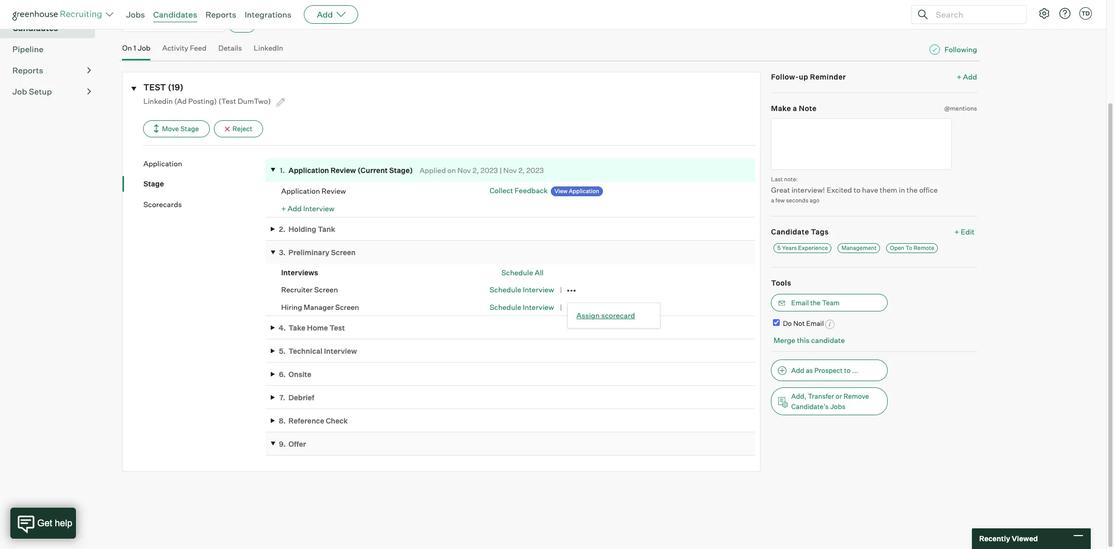 Task type: describe. For each thing, give the bounding box(es) containing it.
email the team
[[792, 299, 840, 307]]

take
[[289, 323, 306, 332]]

remove
[[844, 392, 869, 400]]

activity feed
[[162, 43, 207, 52]]

or
[[836, 392, 843, 400]]

recently
[[980, 535, 1011, 543]]

jobs inside add, transfer or remove candidate's jobs
[[831, 403, 846, 411]]

1
[[134, 43, 136, 52]]

view application
[[555, 188, 600, 195]]

1.
[[280, 166, 285, 175]]

on 1 job link
[[122, 43, 151, 58]]

candidate
[[812, 336, 845, 345]]

assign scorecard link
[[577, 311, 635, 320]]

@mentions link
[[945, 103, 978, 113]]

time
[[367, 7, 385, 17]]

1 vertical spatial screen
[[314, 286, 338, 294]]

home
[[307, 323, 328, 332]]

add as prospect to ...
[[792, 366, 859, 375]]

application right view
[[569, 188, 600, 195]]

assign scorecard
[[577, 311, 635, 320]]

candidate
[[772, 228, 810, 236]]

add button
[[304, 5, 358, 24]]

candidate tags
[[772, 228, 829, 236]]

make a note
[[772, 104, 817, 113]]

remote
[[914, 244, 935, 252]]

dumtwo)
[[238, 97, 271, 105]]

all
[[535, 268, 544, 277]]

prospect
[[815, 366, 843, 375]]

onsite
[[289, 370, 312, 379]]

seconds
[[786, 197, 809, 204]]

+ for + add
[[957, 73, 962, 81]]

job setup link
[[12, 85, 91, 98]]

schedule for hiring manager screen
[[490, 303, 521, 312]]

5. technical interview
[[279, 347, 357, 355]]

merge this candidate link
[[774, 336, 845, 345]]

management link
[[838, 243, 881, 253]]

tank
[[318, 225, 335, 233]]

+ edit
[[955, 228, 975, 236]]

screen for preliminary
[[331, 248, 356, 257]]

0 vertical spatial a
[[793, 104, 798, 113]]

recently viewed
[[980, 535, 1038, 543]]

this
[[797, 336, 810, 345]]

test (19)
[[143, 82, 184, 93]]

0 horizontal spatial candidates
[[12, 23, 58, 33]]

candidates link for top reports link
[[153, 9, 197, 20]]

6.
[[279, 370, 286, 379]]

td button
[[1078, 5, 1094, 22]]

add as prospect to ... button
[[772, 360, 888, 381]]

viewed
[[1012, 535, 1038, 543]]

not
[[794, 320, 805, 328]]

interview!
[[792, 185, 825, 194]]

1 vertical spatial job
[[12, 86, 27, 97]]

open to remote link
[[887, 243, 938, 253]]

5.
[[279, 347, 286, 355]]

following
[[945, 45, 978, 54]]

team
[[822, 299, 840, 307]]

5
[[778, 244, 781, 252]]

schedule interview for recruiter screen
[[490, 286, 554, 294]]

assign
[[577, 311, 600, 320]]

debrief
[[289, 393, 315, 402]]

following link
[[945, 44, 978, 54]]

1 horizontal spatial job
[[138, 43, 151, 52]]

last
[[772, 176, 783, 183]]

move stage
[[162, 124, 199, 133]]

setup
[[29, 86, 52, 97]]

+ for + add interview
[[281, 204, 286, 213]]

candidates link for pipeline link
[[12, 22, 91, 34]]

8. reference check
[[279, 416, 348, 425]]

add down following link
[[964, 73, 978, 81]]

screen for manager
[[335, 303, 359, 312]]

in
[[899, 185, 906, 194]]

offer
[[289, 440, 306, 449]]

td button
[[1080, 7, 1092, 20]]

merge this candidate
[[774, 336, 845, 345]]

&
[[401, 7, 406, 17]]

job setup
[[12, 86, 52, 97]]

1 vertical spatial email
[[807, 320, 824, 328]]

2 2, from the left
[[519, 166, 525, 175]]

do not email
[[783, 320, 824, 328]]

(19)
[[168, 82, 184, 93]]

reminder
[[810, 73, 847, 81]]

1 vertical spatial stage
[[143, 180, 164, 188]]

greenhouse recruiting image
[[12, 8, 105, 21]]

posting)
[[188, 97, 217, 105]]

test
[[330, 323, 345, 332]]

9.
[[279, 440, 286, 449]]

management
[[842, 244, 877, 252]]

note
[[799, 104, 817, 113]]

experience
[[798, 244, 828, 252]]

test
[[143, 82, 166, 93]]

stage inside "button"
[[181, 124, 199, 133]]

applied
[[420, 166, 446, 175]]

reject button
[[214, 120, 263, 137]]

follow-up reminder
[[772, 73, 847, 81]]

save
[[236, 22, 249, 29]]

td
[[1082, 10, 1090, 17]]

0 vertical spatial jobs
[[126, 9, 145, 20]]

email the team button
[[772, 294, 888, 312]]

great
[[772, 185, 790, 194]]

them
[[880, 185, 898, 194]]

to
[[906, 244, 913, 252]]



Task type: locate. For each thing, give the bounding box(es) containing it.
schedule interview link for hiring manager screen
[[490, 303, 554, 312]]

+ down following link
[[957, 73, 962, 81]]

0 horizontal spatial to
[[845, 366, 851, 375]]

application up + add interview link
[[281, 186, 320, 195]]

1 horizontal spatial 2,
[[519, 166, 525, 175]]

3.
[[279, 248, 286, 257]]

eastern
[[338, 7, 365, 17]]

None text field
[[122, 19, 226, 32]]

0 horizontal spatial reports link
[[12, 64, 91, 77]]

candidates up activity
[[153, 9, 197, 20]]

2 vertical spatial screen
[[335, 303, 359, 312]]

2 schedule interview link from the top
[[490, 303, 554, 312]]

add left as on the right bottom of page
[[792, 366, 805, 375]]

0 horizontal spatial candidates link
[[12, 22, 91, 34]]

2, right the on on the top left of the page
[[473, 166, 479, 175]]

nov right the on on the top left of the page
[[458, 166, 471, 175]]

1 vertical spatial candidates
[[12, 23, 58, 33]]

make
[[772, 104, 792, 113]]

linkedin (ad posting) (test dumtwo)
[[143, 97, 273, 105]]

review down 1. application review (current stage)
[[322, 186, 346, 195]]

2 vertical spatial schedule
[[490, 303, 521, 312]]

email
[[792, 299, 809, 307], [807, 320, 824, 328]]

email up not
[[792, 299, 809, 307]]

screen up hiring manager screen
[[314, 286, 338, 294]]

the inside button
[[811, 299, 821, 307]]

None text field
[[772, 119, 952, 170]]

on
[[122, 43, 132, 52]]

0 vertical spatial schedule
[[502, 268, 533, 277]]

a inside last note: great interview! excited to have them in the office a few seconds ago
[[772, 197, 775, 204]]

last note: great interview! excited to have them in the office a few seconds ago
[[772, 176, 938, 204]]

candidates down sourcing
[[12, 23, 58, 33]]

0 horizontal spatial reports
[[12, 65, 43, 76]]

integrations link
[[245, 9, 292, 20]]

0 horizontal spatial the
[[811, 299, 821, 307]]

reports link
[[206, 9, 236, 20], [12, 64, 91, 77]]

+ add link
[[957, 72, 978, 82]]

add right the (gmt-
[[317, 9, 333, 20]]

stage link
[[143, 179, 266, 189]]

jobs down or
[[831, 403, 846, 411]]

feedback
[[515, 186, 548, 195]]

a left note
[[793, 104, 798, 113]]

0 horizontal spatial 2,
[[473, 166, 479, 175]]

+ add interview link
[[281, 204, 335, 213]]

+
[[957, 73, 962, 81], [281, 204, 286, 213], [955, 228, 960, 236]]

add inside popup button
[[317, 9, 333, 20]]

(test
[[219, 97, 236, 105]]

linkedin link
[[254, 43, 283, 58]]

+ for + edit
[[955, 228, 960, 236]]

merge
[[774, 336, 796, 345]]

to inside button
[[845, 366, 851, 375]]

review left the (current
[[331, 166, 356, 175]]

0 vertical spatial reports link
[[206, 9, 236, 20]]

applied on  nov 2, 2023 | nov 2, 2023
[[420, 166, 544, 175]]

1 vertical spatial reports link
[[12, 64, 91, 77]]

0 vertical spatial to
[[854, 185, 861, 194]]

application up 'application review'
[[289, 166, 329, 175]]

Search text field
[[934, 7, 1017, 22]]

email inside button
[[792, 299, 809, 307]]

0 vertical spatial stage
[[181, 124, 199, 133]]

1 horizontal spatial to
[[854, 185, 861, 194]]

1 horizontal spatial the
[[907, 185, 918, 194]]

application link
[[143, 159, 266, 169]]

hiring
[[281, 303, 302, 312]]

1 vertical spatial a
[[772, 197, 775, 204]]

configure image
[[1039, 7, 1051, 20]]

1 schedule interview link from the top
[[490, 286, 554, 294]]

activity feed link
[[162, 43, 207, 58]]

candidates link
[[153, 9, 197, 20], [12, 22, 91, 34]]

the right in
[[907, 185, 918, 194]]

sourcing
[[12, 2, 47, 12]]

preliminary
[[289, 248, 330, 257]]

2 2023 from the left
[[527, 166, 544, 175]]

4.
[[279, 323, 286, 332]]

(us
[[386, 7, 399, 17]]

(gmt-04:00) eastern time (us & canada)
[[289, 7, 437, 17]]

1 vertical spatial schedule
[[490, 286, 521, 294]]

application down "move"
[[143, 159, 182, 168]]

johnsmith43233@gmail.com
[[122, 7, 220, 16]]

screen
[[331, 248, 356, 257], [314, 286, 338, 294], [335, 303, 359, 312]]

+ left edit
[[955, 228, 960, 236]]

(ad
[[174, 97, 187, 105]]

stage)
[[389, 166, 413, 175]]

on 1 job
[[122, 43, 151, 52]]

the left team
[[811, 299, 821, 307]]

tags
[[811, 228, 829, 236]]

0 vertical spatial candidates link
[[153, 9, 197, 20]]

1 2023 from the left
[[481, 166, 498, 175]]

1 vertical spatial reports
[[12, 65, 43, 76]]

0 horizontal spatial a
[[772, 197, 775, 204]]

1 horizontal spatial stage
[[181, 124, 199, 133]]

0 vertical spatial the
[[907, 185, 918, 194]]

+ inside + add link
[[957, 73, 962, 81]]

stage up the scorecards
[[143, 180, 164, 188]]

1 horizontal spatial reports link
[[206, 9, 236, 20]]

1 horizontal spatial nov
[[504, 166, 517, 175]]

reports
[[206, 9, 236, 20], [12, 65, 43, 76]]

5 years experience link
[[774, 243, 832, 253]]

office
[[920, 185, 938, 194]]

0 vertical spatial +
[[957, 73, 962, 81]]

ago
[[810, 197, 820, 204]]

(gmt-
[[289, 7, 312, 17]]

feed
[[190, 43, 207, 52]]

1 vertical spatial to
[[845, 366, 851, 375]]

+ inside '+ edit' link
[[955, 228, 960, 236]]

edit
[[961, 228, 975, 236]]

2 schedule interview from the top
[[490, 303, 554, 312]]

1 nov from the left
[[458, 166, 471, 175]]

0 vertical spatial email
[[792, 299, 809, 307]]

+ edit link
[[952, 225, 978, 239]]

job right 1
[[138, 43, 151, 52]]

reports up save
[[206, 9, 236, 20]]

2023 up feedback
[[527, 166, 544, 175]]

to left '...'
[[845, 366, 851, 375]]

04:00)
[[312, 7, 337, 17]]

candidates link up activity
[[153, 9, 197, 20]]

review
[[331, 166, 356, 175], [322, 186, 346, 195]]

1 vertical spatial candidates link
[[12, 22, 91, 34]]

0 vertical spatial schedule interview
[[490, 286, 554, 294]]

as
[[806, 366, 813, 375]]

reports down the pipeline
[[12, 65, 43, 76]]

0 vertical spatial review
[[331, 166, 356, 175]]

1 horizontal spatial jobs
[[831, 403, 846, 411]]

jobs up 1
[[126, 9, 145, 20]]

interviews
[[281, 268, 318, 277]]

8.
[[279, 416, 286, 425]]

screen down tank
[[331, 248, 356, 257]]

0 vertical spatial job
[[138, 43, 151, 52]]

candidates link down greenhouse recruiting image
[[12, 22, 91, 34]]

move stage button
[[143, 120, 210, 137]]

Do Not Email checkbox
[[774, 320, 780, 326]]

2 nov from the left
[[504, 166, 517, 175]]

1 horizontal spatial a
[[793, 104, 798, 113]]

0 horizontal spatial 2023
[[481, 166, 498, 175]]

move
[[162, 124, 179, 133]]

0 horizontal spatial nov
[[458, 166, 471, 175]]

check
[[326, 416, 348, 425]]

collect
[[490, 186, 513, 195]]

note:
[[784, 176, 798, 183]]

collect feedback
[[490, 186, 548, 195]]

0 vertical spatial reports
[[206, 9, 236, 20]]

2, up collect feedback link
[[519, 166, 525, 175]]

1 horizontal spatial candidates
[[153, 9, 197, 20]]

nov right |
[[504, 166, 517, 175]]

pipeline
[[12, 44, 44, 54]]

add inside button
[[792, 366, 805, 375]]

0 vertical spatial screen
[[331, 248, 356, 257]]

1 vertical spatial review
[[322, 186, 346, 195]]

the inside last note: great interview! excited to have them in the office a few seconds ago
[[907, 185, 918, 194]]

1 vertical spatial the
[[811, 299, 821, 307]]

a left few
[[772, 197, 775, 204]]

1 horizontal spatial reports
[[206, 9, 236, 20]]

1 2, from the left
[[473, 166, 479, 175]]

sourcing link
[[12, 1, 91, 13]]

schedule interview link for recruiter screen
[[490, 286, 554, 294]]

stage right "move"
[[181, 124, 199, 133]]

0 vertical spatial candidates
[[153, 9, 197, 20]]

schedule interview for hiring manager screen
[[490, 303, 554, 312]]

5 years experience
[[778, 244, 828, 252]]

1 schedule interview from the top
[[490, 286, 554, 294]]

+ up 2.
[[281, 204, 286, 213]]

1 vertical spatial schedule interview
[[490, 303, 554, 312]]

0 horizontal spatial stage
[[143, 180, 164, 188]]

1 vertical spatial +
[[281, 204, 286, 213]]

0 horizontal spatial job
[[12, 86, 27, 97]]

0 vertical spatial schedule interview link
[[490, 286, 554, 294]]

activity
[[162, 43, 188, 52]]

1 horizontal spatial 2023
[[527, 166, 544, 175]]

to inside last note: great interview! excited to have them in the office a few seconds ago
[[854, 185, 861, 194]]

email right not
[[807, 320, 824, 328]]

reports link up save
[[206, 9, 236, 20]]

recruiter screen
[[281, 286, 338, 294]]

reference
[[289, 416, 324, 425]]

reports link down pipeline link
[[12, 64, 91, 77]]

add up holding
[[288, 204, 302, 213]]

7. debrief
[[279, 393, 315, 402]]

1 horizontal spatial candidates link
[[153, 9, 197, 20]]

holding
[[289, 225, 316, 233]]

collect feedback link
[[490, 186, 548, 195]]

6. onsite
[[279, 370, 312, 379]]

scorecards
[[143, 200, 182, 209]]

screen up test
[[335, 303, 359, 312]]

2023 left |
[[481, 166, 498, 175]]

1 vertical spatial jobs
[[831, 403, 846, 411]]

canada)
[[408, 7, 437, 17]]

application
[[143, 159, 182, 168], [289, 166, 329, 175], [281, 186, 320, 195], [569, 188, 600, 195]]

2,
[[473, 166, 479, 175], [519, 166, 525, 175]]

0 horizontal spatial jobs
[[126, 9, 145, 20]]

2 vertical spatial +
[[955, 228, 960, 236]]

1. application review (current stage)
[[280, 166, 413, 175]]

schedule for recruiter screen
[[490, 286, 521, 294]]

2. holding tank
[[279, 225, 335, 233]]

|
[[500, 166, 502, 175]]

1 vertical spatial schedule interview link
[[490, 303, 554, 312]]

job left setup
[[12, 86, 27, 97]]

to left have
[[854, 185, 861, 194]]



Task type: vqa. For each thing, say whether or not it's contained in the screenshot.
Source Name column header
no



